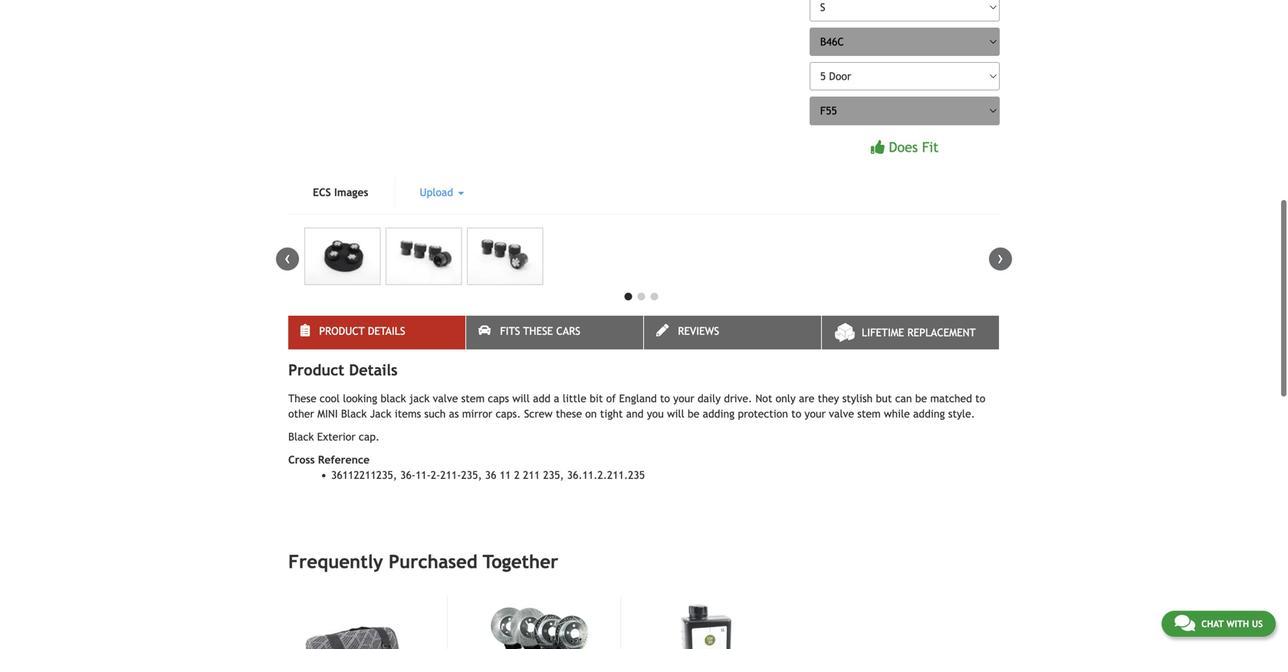 Task type: locate. For each thing, give the bounding box(es) containing it.
es#2145224 - 36112211235 - black jack logo valve stem caps set - black - priced as set - get the union jack look in grey/ black color scheme ( black cap ) - genuine mini - mini image
[[305, 228, 381, 285], [386, 228, 462, 285], [467, 228, 543, 285]]

daily
[[698, 393, 721, 405]]

chat
[[1202, 619, 1224, 630]]

cap.
[[359, 431, 380, 443]]

2 horizontal spatial to
[[976, 393, 986, 405]]

adding down matched
[[914, 408, 945, 420]]

1 vertical spatial valve
[[829, 408, 855, 420]]

does
[[889, 139, 918, 155]]

0 horizontal spatial will
[[513, 393, 530, 405]]

1 horizontal spatial your
[[805, 408, 826, 420]]

1 horizontal spatial valve
[[829, 408, 855, 420]]

add
[[533, 393, 551, 405]]

your left daily
[[674, 393, 695, 405]]

mini
[[318, 408, 338, 420]]

while
[[884, 408, 910, 420]]

black exterior cap.
[[288, 431, 380, 443]]

1 horizontal spatial these
[[523, 325, 553, 337]]

to up you
[[660, 393, 670, 405]]

details up black
[[368, 325, 405, 337]]

0 vertical spatial valve
[[433, 393, 458, 405]]

valve down they
[[829, 408, 855, 420]]

1 vertical spatial black
[[288, 431, 314, 443]]

es#2145224 - 36112211235 - black jack logo valve stem caps set - black - priced as set - get the union jack look in grey/ black color scheme ( black cap ) - genuine mini - mini image right ‹
[[305, 228, 381, 285]]

product details up looking
[[319, 325, 405, 337]]

thumbs up image
[[871, 140, 885, 154]]

to right matched
[[976, 393, 986, 405]]

details
[[368, 325, 405, 337], [349, 361, 398, 379]]

jack
[[409, 393, 430, 405]]

0 horizontal spatial your
[[674, 393, 695, 405]]

0 horizontal spatial valve
[[433, 393, 458, 405]]

1 horizontal spatial black
[[341, 408, 367, 420]]

items
[[395, 408, 421, 420]]

mirror
[[462, 408, 493, 420]]

but
[[876, 393, 892, 405]]

lifetime replacement link
[[822, 316, 1000, 350]]

black
[[341, 408, 367, 420], [288, 431, 314, 443]]

0 horizontal spatial black
[[288, 431, 314, 443]]

es#2145224 - 36112211235 - black jack logo valve stem caps set - black - priced as set - get the union jack look in grey/ black color scheme ( black cap ) - genuine mini - mini image down upload
[[386, 228, 462, 285]]

tight
[[600, 408, 623, 420]]

cars
[[557, 325, 581, 337]]

1 vertical spatial details
[[349, 361, 398, 379]]

black down looking
[[341, 408, 367, 420]]

fits these cars link
[[466, 316, 644, 350]]

fits
[[500, 325, 520, 337]]

stem up mirror
[[461, 393, 485, 405]]

product
[[319, 325, 365, 337], [288, 361, 345, 379]]

replacement
[[908, 327, 976, 339]]

1 horizontal spatial stem
[[858, 408, 881, 420]]

0 horizontal spatial these
[[288, 393, 317, 405]]

product details
[[319, 325, 405, 337], [288, 361, 398, 379]]

not
[[756, 393, 773, 405]]

such
[[425, 408, 446, 420]]

these inside these cool looking black jack valve stem caps will add a little bit of england to your daily drive. not only are they stylish but can be matched to other mini black jack items such as mirror caps. screw these on tight and you will be adding protection to your valve stem while adding style.
[[288, 393, 317, 405]]

us
[[1252, 619, 1263, 630]]

lifetime
[[862, 327, 905, 339]]

with
[[1227, 619, 1250, 630]]

to
[[660, 393, 670, 405], [976, 393, 986, 405], [792, 408, 802, 420]]

1 horizontal spatial 235,
[[543, 469, 564, 482]]

235,
[[461, 469, 482, 482], [543, 469, 564, 482]]

0 vertical spatial stem
[[461, 393, 485, 405]]

these
[[523, 325, 553, 337], [288, 393, 317, 405]]

stylish
[[843, 393, 873, 405]]

2 235, from the left
[[543, 469, 564, 482]]

valve up as
[[433, 393, 458, 405]]

0 horizontal spatial be
[[688, 408, 700, 420]]

0 vertical spatial product details
[[319, 325, 405, 337]]

will right you
[[667, 408, 685, 420]]

0 vertical spatial details
[[368, 325, 405, 337]]

stem down stylish
[[858, 408, 881, 420]]

1 vertical spatial your
[[805, 408, 826, 420]]

0 vertical spatial black
[[341, 408, 367, 420]]

0 horizontal spatial es#2145224 - 36112211235 - black jack logo valve stem caps set - black - priced as set - get the union jack look in grey/ black color scheme ( black cap ) - genuine mini - mini image
[[305, 228, 381, 285]]

‹ link
[[276, 248, 299, 271]]

will up caps.
[[513, 393, 530, 405]]

235, left 36
[[461, 469, 482, 482]]

0 horizontal spatial 235,
[[461, 469, 482, 482]]

0 vertical spatial will
[[513, 393, 530, 405]]

adding
[[703, 408, 735, 420], [914, 408, 945, 420]]

and
[[626, 408, 644, 420]]

235, right the 211
[[543, 469, 564, 482]]

exterior
[[317, 431, 356, 443]]

reviews link
[[644, 316, 822, 350]]

2-
[[431, 469, 441, 482]]

1 horizontal spatial will
[[667, 408, 685, 420]]

together
[[483, 552, 559, 573]]

1 horizontal spatial adding
[[914, 408, 945, 420]]

1 vertical spatial will
[[667, 408, 685, 420]]

details up looking
[[349, 361, 398, 379]]

caps.
[[496, 408, 521, 420]]

es#2145224 - 36112211235 - black jack logo valve stem caps set - black - priced as set - get the union jack look in grey/ black color scheme ( black cap ) - genuine mini - mini image up 'fits'
[[467, 228, 543, 285]]

5w-30 factory engine oil - 1 liter mini cooper image
[[637, 597, 777, 650]]

black down other
[[288, 431, 314, 443]]

does fit
[[889, 139, 939, 155]]

mini blanket signet image
[[289, 597, 430, 650]]

protection
[[738, 408, 789, 420]]

stem
[[461, 393, 485, 405], [858, 408, 881, 420]]

be
[[916, 393, 928, 405], [688, 408, 700, 420]]

be down daily
[[688, 408, 700, 420]]

these up other
[[288, 393, 317, 405]]

0 vertical spatial be
[[916, 393, 928, 405]]

36
[[485, 469, 497, 482]]

these
[[556, 408, 582, 420]]

1 horizontal spatial es#2145224 - 36112211235 - black jack logo valve stem caps set - black - priced as set - get the union jack look in grey/ black color scheme ( black cap ) - genuine mini - mini image
[[386, 228, 462, 285]]

on
[[586, 408, 597, 420]]

adding down daily
[[703, 408, 735, 420]]

your
[[674, 393, 695, 405], [805, 408, 826, 420]]

0 horizontal spatial adding
[[703, 408, 735, 420]]

› link
[[990, 248, 1013, 271]]

your down are
[[805, 408, 826, 420]]

0 vertical spatial your
[[674, 393, 695, 405]]

purchased
[[389, 552, 478, 573]]

1 vertical spatial product details
[[288, 361, 398, 379]]

matched
[[931, 393, 973, 405]]

2 horizontal spatial es#2145224 - 36112211235 - black jack logo valve stem caps set - black - priced as set - get the union jack look in grey/ black color scheme ( black cap ) - genuine mini - mini image
[[467, 228, 543, 285]]

product details inside 'link'
[[319, 325, 405, 337]]

cross
[[288, 454, 315, 466]]

be right can
[[916, 393, 928, 405]]

style.
[[949, 408, 976, 420]]

frequently purchased together
[[288, 552, 559, 573]]

1 vertical spatial these
[[288, 393, 317, 405]]

1 vertical spatial stem
[[858, 408, 881, 420]]

valve
[[433, 393, 458, 405], [829, 408, 855, 420]]

these right 'fits'
[[523, 325, 553, 337]]

to down are
[[792, 408, 802, 420]]

will
[[513, 393, 530, 405], [667, 408, 685, 420]]

0 vertical spatial product
[[319, 325, 365, 337]]

product details up cool
[[288, 361, 398, 379]]

these cool looking black jack valve stem caps will add a little bit of england to your daily drive. not only are they stylish but can be matched to other mini black jack items such as mirror caps. screw these on tight and you will be adding protection to your valve stem while adding style.
[[288, 393, 986, 420]]



Task type: describe. For each thing, give the bounding box(es) containing it.
ecs
[[313, 186, 331, 199]]

2
[[514, 469, 520, 482]]

›
[[998, 248, 1004, 268]]

caps
[[488, 393, 509, 405]]

drive.
[[724, 393, 753, 405]]

can
[[896, 393, 912, 405]]

upload button
[[395, 177, 489, 208]]

cross reference 36112211235, 36-11-2-211-235, 36 11 2 211 235, 36.11.2.211.235
[[288, 454, 645, 482]]

211-
[[440, 469, 461, 482]]

looking
[[343, 393, 378, 405]]

england
[[619, 393, 657, 405]]

black
[[381, 393, 406, 405]]

other
[[288, 408, 314, 420]]

jack
[[370, 408, 392, 420]]

1 vertical spatial product
[[288, 361, 345, 379]]

ecs images link
[[288, 177, 393, 208]]

chat with us link
[[1162, 611, 1276, 637]]

fit
[[922, 139, 939, 155]]

36.11.2.211.235
[[567, 469, 645, 482]]

a
[[554, 393, 560, 405]]

as
[[449, 408, 459, 420]]

details inside 'link'
[[368, 325, 405, 337]]

11-
[[416, 469, 431, 482]]

0 horizontal spatial stem
[[461, 393, 485, 405]]

comments image
[[1175, 614, 1196, 633]]

images
[[334, 186, 369, 199]]

black inside these cool looking black jack valve stem caps will add a little bit of england to your daily drive. not only are they stylish but can be matched to other mini black jack items such as mirror caps. screw these on tight and you will be adding protection to your valve stem while adding style.
[[341, 408, 367, 420]]

1 horizontal spatial to
[[792, 408, 802, 420]]

0 vertical spatial these
[[523, 325, 553, 337]]

screw
[[524, 408, 553, 420]]

fits these cars
[[500, 325, 581, 337]]

z23 evolution sport performance brake service kit - front and rear image
[[463, 597, 604, 650]]

are
[[799, 393, 815, 405]]

product details link
[[288, 316, 466, 350]]

bit
[[590, 393, 603, 405]]

of
[[606, 393, 616, 405]]

reviews
[[678, 325, 720, 337]]

2 es#2145224 - 36112211235 - black jack logo valve stem caps set - black - priced as set - get the union jack look in grey/ black color scheme ( black cap ) - genuine mini - mini image from the left
[[386, 228, 462, 285]]

reference
[[318, 454, 370, 466]]

frequently
[[288, 552, 383, 573]]

you
[[647, 408, 664, 420]]

1 es#2145224 - 36112211235 - black jack logo valve stem caps set - black - priced as set - get the union jack look in grey/ black color scheme ( black cap ) - genuine mini - mini image from the left
[[305, 228, 381, 285]]

1 adding from the left
[[703, 408, 735, 420]]

lifetime replacement
[[862, 327, 976, 339]]

‹
[[285, 248, 291, 268]]

little
[[563, 393, 587, 405]]

1 vertical spatial be
[[688, 408, 700, 420]]

11
[[500, 469, 511, 482]]

product inside 'link'
[[319, 325, 365, 337]]

36112211235,
[[331, 469, 397, 482]]

211
[[523, 469, 540, 482]]

only
[[776, 393, 796, 405]]

ecs images
[[313, 186, 369, 199]]

upload
[[420, 186, 457, 199]]

3 es#2145224 - 36112211235 - black jack logo valve stem caps set - black - priced as set - get the union jack look in grey/ black color scheme ( black cap ) - genuine mini - mini image from the left
[[467, 228, 543, 285]]

36-
[[401, 469, 416, 482]]

they
[[818, 393, 839, 405]]

2 adding from the left
[[914, 408, 945, 420]]

1 235, from the left
[[461, 469, 482, 482]]

cool
[[320, 393, 340, 405]]

chat with us
[[1202, 619, 1263, 630]]

1 horizontal spatial be
[[916, 393, 928, 405]]

0 horizontal spatial to
[[660, 393, 670, 405]]



Task type: vqa. For each thing, say whether or not it's contained in the screenshot.
the Email email field
no



